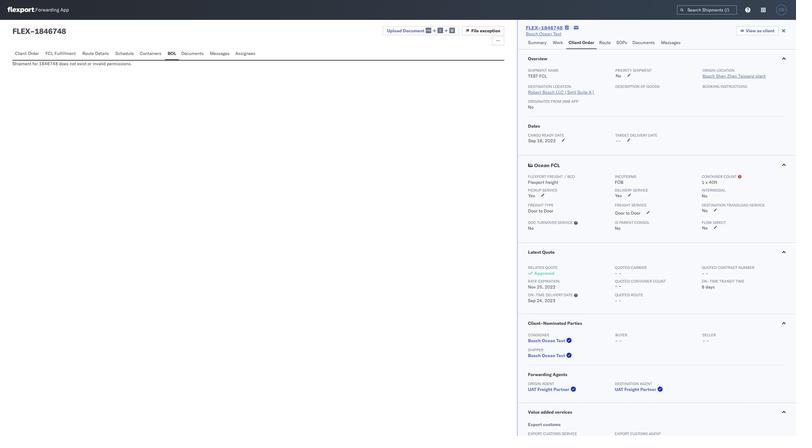 Task type: vqa. For each thing, say whether or not it's contained in the screenshot.


Task type: describe. For each thing, give the bounding box(es) containing it.
route
[[631, 293, 643, 298]]

0 vertical spatial test
[[553, 31, 561, 37]]

route for route details
[[82, 51, 94, 56]]

date for sep 16, 2023
[[555, 133, 564, 138]]

flex - 1846748
[[12, 26, 66, 36]]

1 x 40ft
[[702, 180, 717, 185]]

fcl inside the shipment name test fcl
[[539, 73, 547, 79]]

0 horizontal spatial delivery
[[546, 293, 563, 298]]

partner for destination agent
[[640, 387, 656, 393]]

ocean inside button
[[534, 162, 550, 169]]

sep for sep 24, 2023
[[528, 298, 536, 304]]

nov
[[528, 285, 536, 290]]

doc
[[528, 220, 536, 225]]

1 horizontal spatial client order button
[[566, 37, 597, 49]]

schedule button
[[113, 48, 137, 60]]

origin for origin agent
[[528, 382, 541, 387]]

shipment for shipment for 1846748 does not exist or invalid permissions.
[[12, 61, 31, 67]]

export customs
[[528, 422, 561, 428]]

quote
[[542, 250, 555, 255]]

1 flexport from the top
[[528, 174, 546, 179]]

pickup service
[[528, 188, 558, 193]]

target delivery date
[[615, 133, 657, 138]]

os button
[[774, 3, 789, 17]]

carrier
[[631, 266, 647, 270]]

assignees
[[235, 51, 255, 56]]

permissions.
[[107, 61, 132, 67]]

does
[[59, 61, 69, 67]]

--
[[616, 138, 621, 144]]

door up doc
[[528, 208, 538, 214]]

view
[[746, 28, 756, 34]]

exception
[[480, 28, 500, 34]]

bosch down flex-
[[526, 31, 538, 37]]

flex-
[[526, 25, 541, 31]]

as
[[757, 28, 762, 34]]

view as client button
[[736, 26, 779, 35]]

1 horizontal spatial documents button
[[630, 37, 659, 49]]

quoted for quoted contract number - - rate expiration nov 25, 2022
[[702, 266, 717, 270]]

client order for right the client order button
[[569, 40, 594, 45]]

approved
[[534, 271, 554, 276]]

client-nominated parties button
[[518, 314, 796, 333]]

added
[[541, 410, 554, 415]]

upload document button
[[383, 26, 459, 35]]

related quote
[[528, 266, 558, 270]]

days
[[706, 285, 715, 290]]

turnover
[[537, 220, 557, 225]]

incoterms fob
[[615, 174, 636, 185]]

on-time delivery date
[[528, 293, 573, 298]]

service down flexport freight / bco flexport freight
[[542, 188, 558, 193]]

origin location bosch shen zhen taixiang plant
[[703, 68, 766, 79]]

shen
[[716, 73, 726, 79]]

partner for origin agent
[[554, 387, 569, 393]]

date for --
[[648, 133, 657, 138]]

shipment
[[633, 68, 652, 73]]

agents
[[553, 372, 567, 378]]

ocean down 'shipper'
[[542, 353, 555, 359]]

bosch down consignee at the right of the page
[[528, 338, 541, 344]]

freight service
[[615, 203, 647, 208]]

sops button
[[614, 37, 630, 49]]

1 vertical spatial freight
[[545, 180, 558, 185]]

originates
[[528, 99, 550, 104]]

sep for sep 16, 2023
[[528, 138, 536, 144]]

zhen
[[727, 73, 737, 79]]

fcl fulfillment button
[[43, 48, 80, 60]]

yes for delivery
[[615, 193, 622, 199]]

shipment for 1846748 does not exist or invalid permissions.
[[12, 61, 132, 67]]

client-
[[528, 321, 543, 327]]

value
[[528, 410, 540, 415]]

25,
[[537, 285, 544, 290]]

work button
[[550, 37, 566, 49]]

freight up door to door
[[615, 203, 631, 208]]

destination for robert
[[528, 84, 552, 89]]

parent
[[619, 220, 633, 225]]

1846748 up work
[[541, 25, 563, 31]]

0 vertical spatial freight
[[547, 174, 563, 179]]

document
[[403, 28, 424, 33]]

container
[[631, 279, 652, 284]]

client for right the client order button
[[569, 40, 581, 45]]

seller
[[703, 333, 716, 338]]

of
[[641, 84, 646, 89]]

ready
[[542, 133, 554, 138]]

1 horizontal spatial to
[[626, 211, 630, 216]]

flexport. image
[[7, 7, 35, 13]]

service
[[632, 203, 647, 208]]

Search Shipments (/) text field
[[677, 5, 737, 15]]

uat freight partner link for destination
[[615, 387, 664, 393]]

location for llc
[[553, 84, 571, 89]]

flexport freight / bco flexport freight
[[528, 174, 575, 185]]

export
[[528, 422, 542, 428]]

order for right the client order button
[[582, 40, 594, 45]]

2 flexport from the top
[[528, 180, 544, 185]]

nominated
[[543, 321, 566, 327]]

uat freight partner for origin
[[528, 387, 569, 393]]

route details button
[[80, 48, 113, 60]]

route for route
[[599, 40, 611, 45]]

no inside the originates from smb app no
[[528, 104, 534, 110]]

container count
[[702, 174, 737, 179]]

uat for origin
[[528, 387, 536, 393]]

flow direct
[[702, 220, 726, 225]]

test for consignee
[[556, 338, 565, 344]]

is
[[615, 220, 618, 225]]

bosch ocean test for consignee
[[528, 338, 565, 344]]

forwarding for forwarding agents
[[528, 372, 552, 378]]

0 horizontal spatial messages button
[[207, 48, 233, 60]]

quoted container count - -
[[615, 279, 666, 289]]

intermodal
[[702, 188, 726, 193]]

priority shipment
[[615, 68, 652, 73]]

service up service
[[633, 188, 648, 193]]

schedule
[[115, 51, 134, 56]]

0 horizontal spatial client order button
[[12, 48, 43, 60]]

buyer
[[615, 333, 627, 338]]

latest quote button
[[518, 243, 796, 262]]

parties
[[567, 321, 582, 327]]

exist
[[77, 61, 87, 67]]

ocean fcl
[[534, 162, 560, 169]]

destination agent
[[615, 382, 652, 387]]

latest quote
[[528, 250, 555, 255]]

description
[[615, 84, 640, 89]]

containers button
[[137, 48, 165, 60]]

instructions
[[721, 84, 747, 89]]

latest
[[528, 250, 541, 255]]

no down doc
[[528, 226, 534, 231]]

upload
[[387, 28, 402, 33]]

ocean down flex-1846748 link
[[539, 31, 552, 37]]

booking
[[703, 84, 720, 89]]

1 horizontal spatial messages button
[[659, 37, 684, 49]]

1846748 for does not exist or invalid permissions.
[[39, 61, 58, 67]]

invalid
[[93, 61, 106, 67]]

destination transload service
[[702, 203, 765, 208]]

uat freight partner link for origin
[[528, 387, 577, 393]]

destination for service
[[702, 203, 726, 208]]

on- for on-time transit time 8 days
[[702, 279, 710, 284]]

priority
[[615, 68, 632, 73]]

bosch inside destination location robert bosch llc (smv suite a)
[[542, 90, 555, 95]]

suite
[[577, 90, 588, 95]]

time for on-time delivery date
[[536, 293, 545, 298]]

door down type
[[544, 208, 553, 214]]

goods
[[647, 84, 660, 89]]

messages for right messages button
[[661, 40, 681, 45]]

intermodal no
[[702, 188, 726, 199]]

1
[[702, 180, 704, 185]]



Task type: locate. For each thing, give the bounding box(es) containing it.
0 horizontal spatial partner
[[554, 387, 569, 393]]

bosch ocean test down flex-1846748
[[526, 31, 561, 37]]

location
[[716, 68, 735, 73], [553, 84, 571, 89]]

shipment up test
[[528, 68, 547, 73]]

on- down nov
[[528, 293, 536, 298]]

1 horizontal spatial forwarding
[[528, 372, 552, 378]]

origin for origin location bosch shen zhen taixiang plant
[[703, 68, 716, 73]]

route left 'sops'
[[599, 40, 611, 45]]

0 horizontal spatial location
[[553, 84, 571, 89]]

1 vertical spatial location
[[553, 84, 571, 89]]

bosch
[[526, 31, 538, 37], [703, 73, 715, 79], [542, 90, 555, 95], [528, 338, 541, 344], [528, 353, 541, 359]]

delivery
[[630, 133, 647, 138], [546, 293, 563, 298]]

0 vertical spatial client order
[[569, 40, 594, 45]]

llc
[[556, 90, 564, 95]]

1 horizontal spatial delivery
[[630, 133, 647, 138]]

0 horizontal spatial destination
[[528, 84, 552, 89]]

1 vertical spatial documents
[[181, 51, 204, 56]]

delivery down 2022
[[546, 293, 563, 298]]

bosch ocean test link up summary
[[526, 31, 561, 37]]

1 vertical spatial bosch ocean test link
[[528, 338, 573, 344]]

order up for
[[28, 51, 39, 56]]

bosch down 'shipper'
[[528, 353, 541, 359]]

type
[[545, 203, 554, 208]]

delivery
[[615, 188, 632, 193]]

0 horizontal spatial route
[[82, 51, 94, 56]]

value added services button
[[518, 403, 796, 422]]

messages for the left messages button
[[210, 51, 230, 56]]

0 vertical spatial flexport
[[528, 174, 546, 179]]

agent up value added services button
[[640, 382, 652, 387]]

freight inside freight type door to door
[[528, 203, 544, 208]]

quoted left carrier
[[615, 266, 630, 270]]

from
[[551, 99, 561, 104]]

uat freight partner link down destination agent
[[615, 387, 664, 393]]

2 partner from the left
[[640, 387, 656, 393]]

bosch ocean test link for consignee
[[528, 338, 573, 344]]

0 vertical spatial origin
[[703, 68, 716, 73]]

client down flex
[[15, 51, 27, 56]]

bosch left llc
[[542, 90, 555, 95]]

client order for the left the client order button
[[15, 51, 39, 56]]

2 uat from the left
[[615, 387, 623, 393]]

0 vertical spatial count
[[724, 174, 737, 179]]

client right work "button"
[[569, 40, 581, 45]]

to inside freight type door to door
[[539, 208, 543, 214]]

1 vertical spatial order
[[28, 51, 39, 56]]

1 vertical spatial delivery
[[546, 293, 563, 298]]

ocean up flexport freight / bco flexport freight
[[534, 162, 550, 169]]

2 uat freight partner link from the left
[[615, 387, 664, 393]]

messages left assignees
[[210, 51, 230, 56]]

1 horizontal spatial time
[[710, 279, 718, 284]]

8
[[702, 285, 704, 290]]

count right the container
[[724, 174, 737, 179]]

2023 down ready
[[545, 138, 556, 144]]

-
[[30, 26, 35, 36], [616, 138, 618, 144], [618, 138, 621, 144], [615, 271, 618, 276], [619, 271, 621, 276], [702, 271, 704, 276], [706, 271, 708, 276], [615, 284, 618, 289], [619, 284, 621, 289], [615, 298, 618, 304], [619, 298, 621, 304], [615, 338, 618, 344], [619, 338, 622, 344], [703, 338, 705, 344], [706, 338, 709, 344]]

sep left 24,
[[528, 298, 536, 304]]

related
[[528, 266, 544, 270]]

0 vertical spatial fcl
[[45, 51, 53, 56]]

bosch inside origin location bosch shen zhen taixiang plant
[[703, 73, 715, 79]]

buyer - -
[[615, 333, 627, 344]]

0 vertical spatial bosch ocean test link
[[526, 31, 561, 37]]

yes down pickup
[[528, 193, 535, 199]]

dates
[[528, 123, 540, 129]]

1 vertical spatial client
[[15, 51, 27, 56]]

2 vertical spatial test
[[556, 353, 565, 359]]

1 horizontal spatial route
[[599, 40, 611, 45]]

2 vertical spatial fcl
[[551, 162, 560, 169]]

client order up for
[[15, 51, 39, 56]]

sops
[[616, 40, 627, 45]]

bco
[[567, 174, 575, 179]]

1 vertical spatial app
[[571, 99, 578, 104]]

forwarding up flex - 1846748
[[35, 7, 59, 13]]

1 agent from the left
[[542, 382, 554, 387]]

sep 24, 2023
[[528, 298, 555, 304]]

2 vertical spatial destination
[[615, 382, 639, 387]]

1 horizontal spatial uat
[[615, 387, 623, 393]]

1 uat freight partner from the left
[[528, 387, 569, 393]]

agent down forwarding agents
[[542, 382, 554, 387]]

fcl right test
[[539, 73, 547, 79]]

0 horizontal spatial shipment
[[12, 61, 31, 67]]

yes for pickup
[[528, 193, 535, 199]]

summary button
[[526, 37, 550, 49]]

1 horizontal spatial destination
[[615, 382, 639, 387]]

0 horizontal spatial to
[[539, 208, 543, 214]]

1 horizontal spatial client order
[[569, 40, 594, 45]]

0 horizontal spatial order
[[28, 51, 39, 56]]

16,
[[537, 138, 544, 144]]

1 yes from the left
[[528, 193, 535, 199]]

app
[[60, 7, 69, 13], [571, 99, 578, 104]]

bol
[[168, 51, 176, 56]]

location for zhen
[[716, 68, 735, 73]]

1 horizontal spatial uat freight partner
[[615, 387, 656, 393]]

1 horizontal spatial shipment
[[528, 68, 547, 73]]

2023 for sep 16, 2023
[[545, 138, 556, 144]]

fcl left the fulfillment
[[45, 51, 53, 56]]

client for the left the client order button
[[15, 51, 27, 56]]

1 vertical spatial forwarding
[[528, 372, 552, 378]]

1 horizontal spatial order
[[582, 40, 594, 45]]

client order button up for
[[12, 48, 43, 60]]

transit
[[719, 279, 735, 284]]

no down "originates"
[[528, 104, 534, 110]]

shipment name test fcl
[[528, 68, 559, 79]]

messages button
[[659, 37, 684, 49], [207, 48, 233, 60]]

booking instructions
[[703, 84, 747, 89]]

order left route button on the top
[[582, 40, 594, 45]]

file
[[471, 28, 479, 34]]

x
[[706, 180, 708, 185]]

origin agent
[[528, 382, 554, 387]]

fob
[[615, 180, 623, 185]]

bosch shen zhen taixiang plant link
[[703, 73, 766, 79]]

0 horizontal spatial uat
[[528, 387, 536, 393]]

direct
[[713, 220, 726, 225]]

ocean
[[539, 31, 552, 37], [534, 162, 550, 169], [542, 338, 555, 344], [542, 353, 555, 359]]

1 horizontal spatial documents
[[632, 40, 655, 45]]

messages button up overview button
[[659, 37, 684, 49]]

file exception
[[471, 28, 500, 34]]

1 horizontal spatial app
[[571, 99, 578, 104]]

bosch ocean test link down consignee at the right of the page
[[528, 338, 573, 344]]

1 vertical spatial destination
[[702, 203, 726, 208]]

destination
[[528, 84, 552, 89], [702, 203, 726, 208], [615, 382, 639, 387]]

uat freight partner down destination agent
[[615, 387, 656, 393]]

documents up overview button
[[632, 40, 655, 45]]

freight left type
[[528, 203, 544, 208]]

1 uat freight partner link from the left
[[528, 387, 577, 393]]

0 horizontal spatial on-
[[528, 293, 536, 298]]

flex-1846748
[[526, 25, 563, 31]]

1 vertical spatial client order
[[15, 51, 39, 56]]

1 horizontal spatial uat freight partner link
[[615, 387, 664, 393]]

freight
[[547, 174, 563, 179], [545, 180, 558, 185]]

0 vertical spatial order
[[582, 40, 594, 45]]

or
[[88, 61, 92, 67]]

no up flow
[[702, 208, 708, 214]]

documents right "bol"
[[181, 51, 204, 56]]

flexport
[[528, 174, 546, 179], [528, 180, 544, 185]]

bosch ocean test down 'shipper'
[[528, 353, 565, 359]]

quoted inside quoted route - -
[[615, 293, 630, 298]]

test up agents
[[556, 353, 565, 359]]

on- up '8'
[[702, 279, 710, 284]]

shipment left for
[[12, 61, 31, 67]]

consol
[[634, 220, 650, 225]]

0 vertical spatial location
[[716, 68, 735, 73]]

freight type door to door
[[528, 203, 554, 214]]

quoted left route
[[615, 293, 630, 298]]

forwarding for forwarding app
[[35, 7, 59, 13]]

1 horizontal spatial client
[[569, 40, 581, 45]]

0 vertical spatial forwarding
[[35, 7, 59, 13]]

uat down origin agent
[[528, 387, 536, 393]]

freight left /
[[547, 174, 563, 179]]

name
[[548, 68, 559, 73]]

order for the left the client order button
[[28, 51, 39, 56]]

doc turnover service
[[528, 220, 573, 225]]

to down freight service at top
[[626, 211, 630, 216]]

robert
[[528, 90, 541, 95]]

route up or
[[82, 51, 94, 56]]

client order right work "button"
[[569, 40, 594, 45]]

location inside origin location bosch shen zhen taixiang plant
[[716, 68, 735, 73]]

1 vertical spatial count
[[653, 279, 666, 284]]

no down flow
[[702, 225, 708, 231]]

no down priority
[[616, 73, 621, 79]]

0 horizontal spatial fcl
[[45, 51, 53, 56]]

quote
[[545, 266, 558, 270]]

not
[[70, 61, 76, 67]]

1846748 down the forwarding app
[[35, 26, 66, 36]]

bosch ocean test down consignee at the right of the page
[[528, 338, 565, 344]]

work
[[553, 40, 563, 45]]

documents button up overview button
[[630, 37, 659, 49]]

1 horizontal spatial location
[[716, 68, 735, 73]]

fcl
[[45, 51, 53, 56], [539, 73, 547, 79], [551, 162, 560, 169]]

a)
[[589, 90, 594, 95]]

file exception button
[[462, 26, 504, 35], [462, 26, 504, 35]]

1 horizontal spatial count
[[724, 174, 737, 179]]

containers
[[140, 51, 161, 56]]

app inside the originates from smb app no
[[571, 99, 578, 104]]

location up robert bosch llc (smv suite a) link
[[553, 84, 571, 89]]

2 vertical spatial bosch ocean test
[[528, 353, 565, 359]]

cargo ready date
[[528, 133, 564, 138]]

service right turnover
[[558, 220, 573, 225]]

shipment inside the shipment name test fcl
[[528, 68, 547, 73]]

customs
[[543, 422, 561, 428]]

1 horizontal spatial partner
[[640, 387, 656, 393]]

door down service
[[631, 211, 641, 216]]

quoted for quoted route - -
[[615, 293, 630, 298]]

uat for destination
[[615, 387, 623, 393]]

freight down destination agent
[[624, 387, 639, 393]]

2023 for sep 24, 2023
[[545, 298, 555, 304]]

1846748 for 1846748
[[35, 26, 66, 36]]

bosch ocean test link for shipper
[[528, 353, 573, 359]]

quoted left contract
[[702, 266, 717, 270]]

1 vertical spatial shipment
[[528, 68, 547, 73]]

1 horizontal spatial yes
[[615, 193, 622, 199]]

2023 down on-time delivery date
[[545, 298, 555, 304]]

partner down destination agent
[[640, 387, 656, 393]]

1 vertical spatial flexport
[[528, 180, 544, 185]]

quoted inside quoted container count - -
[[615, 279, 630, 284]]

1 vertical spatial origin
[[528, 382, 541, 387]]

0 vertical spatial documents
[[632, 40, 655, 45]]

time up 24,
[[536, 293, 545, 298]]

2 horizontal spatial time
[[736, 279, 744, 284]]

flow
[[702, 220, 712, 225]]

origin up booking
[[703, 68, 716, 73]]

1 vertical spatial test
[[556, 338, 565, 344]]

0 horizontal spatial app
[[60, 7, 69, 13]]

freight down origin agent
[[538, 387, 552, 393]]

2 vertical spatial bosch ocean test link
[[528, 353, 573, 359]]

uat freight partner link down origin agent
[[528, 387, 577, 393]]

messages button left assignees
[[207, 48, 233, 60]]

shipment for shipment name test fcl
[[528, 68, 547, 73]]

client
[[569, 40, 581, 45], [15, 51, 27, 56]]

delivery right target
[[630, 133, 647, 138]]

client
[[763, 28, 775, 34]]

time right transit
[[736, 279, 744, 284]]

bol button
[[165, 48, 179, 60]]

1 horizontal spatial agent
[[640, 382, 652, 387]]

1 vertical spatial bosch ocean test
[[528, 338, 565, 344]]

test
[[528, 73, 538, 79]]

0 vertical spatial on-
[[702, 279, 710, 284]]

documents button right "bol"
[[179, 48, 207, 60]]

0 vertical spatial delivery
[[630, 133, 647, 138]]

no
[[616, 73, 621, 79], [528, 104, 534, 110], [702, 193, 707, 199], [702, 208, 708, 214], [702, 225, 708, 231], [528, 226, 534, 231], [615, 226, 621, 231]]

bosch ocean test for shipper
[[528, 353, 565, 359]]

test up work
[[553, 31, 561, 37]]

2 horizontal spatial fcl
[[551, 162, 560, 169]]

value added services
[[528, 410, 572, 415]]

2 yes from the left
[[615, 193, 622, 199]]

0 vertical spatial route
[[599, 40, 611, 45]]

is parent consol no
[[615, 220, 650, 231]]

count right container
[[653, 279, 666, 284]]

on-time transit time 8 days
[[702, 279, 744, 290]]

location inside destination location robert bosch llc (smv suite a)
[[553, 84, 571, 89]]

uat
[[528, 387, 536, 393], [615, 387, 623, 393]]

1 partner from the left
[[554, 387, 569, 393]]

messages up overview button
[[661, 40, 681, 45]]

to up turnover
[[539, 208, 543, 214]]

ocean down consignee at the right of the page
[[542, 338, 555, 344]]

partner
[[554, 387, 569, 393], [640, 387, 656, 393]]

0 horizontal spatial client
[[15, 51, 27, 56]]

origin inside origin location bosch shen zhen taixiang plant
[[703, 68, 716, 73]]

40ft
[[709, 180, 717, 185]]

2023
[[545, 138, 556, 144], [545, 298, 555, 304]]

fcl fulfillment
[[45, 51, 76, 56]]

0 vertical spatial client
[[569, 40, 581, 45]]

count inside quoted container count - -
[[653, 279, 666, 284]]

1 uat from the left
[[528, 387, 536, 393]]

0 horizontal spatial count
[[653, 279, 666, 284]]

0 vertical spatial sep
[[528, 138, 536, 144]]

fcl up flexport freight / bco flexport freight
[[551, 162, 560, 169]]

quoted down quoted carrier - -
[[615, 279, 630, 284]]

forwarding app
[[35, 7, 69, 13]]

no inside intermodal no
[[702, 193, 707, 199]]

agent for destination agent
[[640, 382, 652, 387]]

bosch up booking
[[703, 73, 715, 79]]

0 vertical spatial destination
[[528, 84, 552, 89]]

quoted inside quoted carrier - -
[[615, 266, 630, 270]]

1 horizontal spatial origin
[[703, 68, 716, 73]]

overview
[[528, 56, 547, 62]]

quoted for quoted carrier - -
[[615, 266, 630, 270]]

freight up pickup service at the top right
[[545, 180, 558, 185]]

no inside is parent consol no
[[615, 226, 621, 231]]

forwarding
[[35, 7, 59, 13], [528, 372, 552, 378]]

0 horizontal spatial uat freight partner link
[[528, 387, 577, 393]]

service right transload on the top of the page
[[750, 203, 765, 208]]

2 uat freight partner from the left
[[615, 387, 656, 393]]

0 horizontal spatial forwarding
[[35, 7, 59, 13]]

quoted carrier - -
[[615, 266, 647, 276]]

0 horizontal spatial client order
[[15, 51, 39, 56]]

client order button right work
[[566, 37, 597, 49]]

quoted for quoted container count - -
[[615, 279, 630, 284]]

0 vertical spatial 2023
[[545, 138, 556, 144]]

client order button
[[566, 37, 597, 49], [12, 48, 43, 60]]

test down client-nominated parties
[[556, 338, 565, 344]]

24,
[[537, 298, 543, 304]]

sep down cargo at the top of page
[[528, 138, 536, 144]]

on- inside the on-time transit time 8 days
[[702, 279, 710, 284]]

agent for origin agent
[[542, 382, 554, 387]]

1 vertical spatial 2023
[[545, 298, 555, 304]]

0 horizontal spatial yes
[[528, 193, 535, 199]]

0 horizontal spatial uat freight partner
[[528, 387, 569, 393]]

2 agent from the left
[[640, 382, 652, 387]]

uat down destination agent
[[615, 387, 623, 393]]

location up shen
[[716, 68, 735, 73]]

1 vertical spatial sep
[[528, 298, 536, 304]]

partner down agents
[[554, 387, 569, 393]]

0 horizontal spatial documents
[[181, 51, 204, 56]]

0 vertical spatial shipment
[[12, 61, 31, 67]]

0 horizontal spatial time
[[536, 293, 545, 298]]

view as client
[[746, 28, 775, 34]]

door up is
[[615, 211, 625, 216]]

shipper
[[528, 348, 544, 353]]

1 vertical spatial fcl
[[539, 73, 547, 79]]

client order
[[569, 40, 594, 45], [15, 51, 39, 56]]

0 vertical spatial bosch ocean test
[[526, 31, 561, 37]]

uat freight partner down origin agent
[[528, 387, 569, 393]]

route button
[[597, 37, 614, 49]]

1 horizontal spatial fcl
[[539, 73, 547, 79]]

destination inside destination location robert bosch llc (smv suite a)
[[528, 84, 552, 89]]

origin down forwarding agents
[[528, 382, 541, 387]]

bosch ocean test link down 'shipper'
[[528, 353, 573, 359]]

0 horizontal spatial agent
[[542, 382, 554, 387]]

test for shipper
[[556, 353, 565, 359]]

no down is
[[615, 226, 621, 231]]

0 horizontal spatial documents button
[[179, 48, 207, 60]]

time for on-time transit time 8 days
[[710, 279, 718, 284]]

no down intermodal on the right top
[[702, 193, 707, 199]]

time up the days
[[710, 279, 718, 284]]

quoted inside 'quoted contract number - - rate expiration nov 25, 2022'
[[702, 266, 717, 270]]

on- for on-time delivery date
[[528, 293, 536, 298]]

os
[[778, 7, 784, 12]]

uat freight partner for destination
[[615, 387, 656, 393]]

0 vertical spatial app
[[60, 7, 69, 13]]

yes down delivery at top
[[615, 193, 622, 199]]

2 horizontal spatial destination
[[702, 203, 726, 208]]

1 vertical spatial on-
[[528, 293, 536, 298]]



